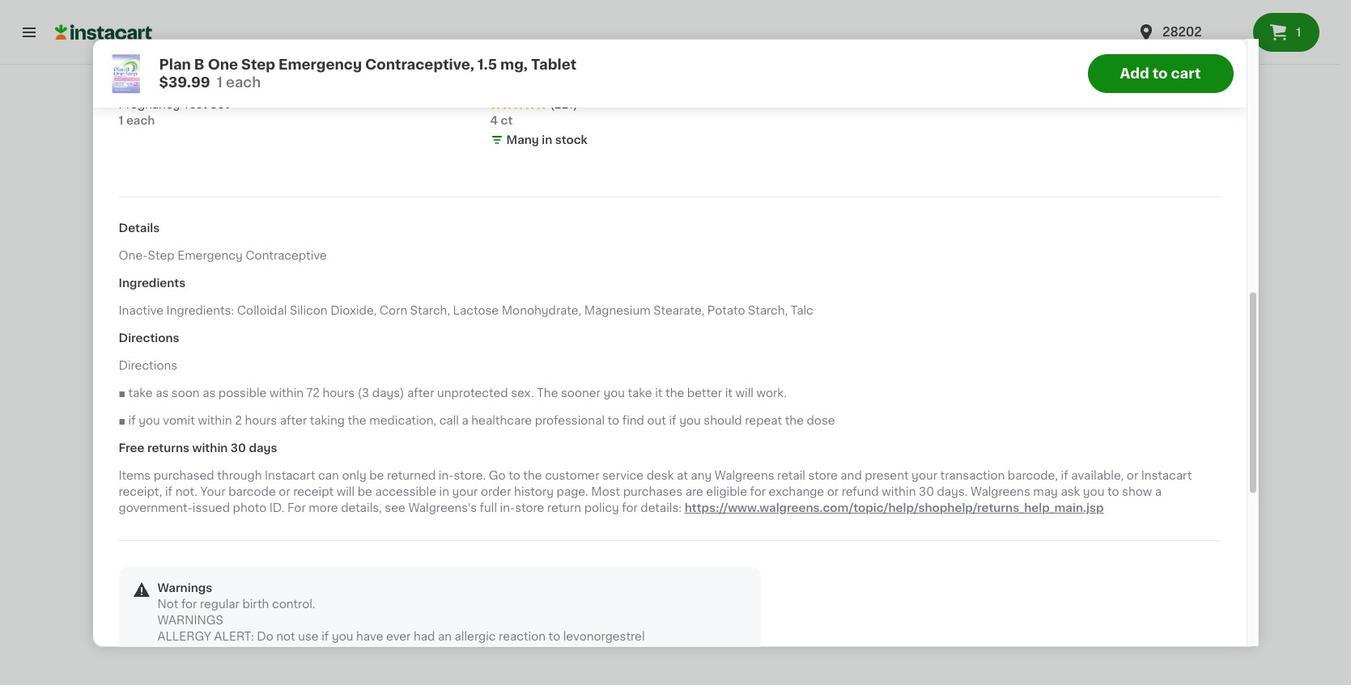 Task type: describe. For each thing, give the bounding box(es) containing it.
pack inside clearblue pregnancy tests, rapid & digital, value pack
[[614, 83, 642, 94]]

or up id.
[[279, 487, 290, 498]]

should
[[704, 416, 742, 427]]

$ inside $ 6 99
[[608, 192, 615, 202]]

step up ingredients
[[148, 250, 175, 262]]

sexual health
[[177, 322, 299, 339]]

to right go
[[509, 471, 521, 482]]

many in stock inside 'item carousel' region
[[194, 608, 275, 619]]

accessible
[[375, 487, 437, 498]]

test inside walgreens one step pregnancy test
[[812, 556, 836, 567]]

within inside items purchased through instacart can only be returned in-store. go to the customer service desk at any walgreens retail store and present your transaction barcode, if available, or instacart receipt, if not. your barcode or receipt will be accessible in your order history page. most purchases are eligible for exchange or refund within 30 days. walgreens may ask you to show a government-issued photo id. for more details, see walgreens's full in-store return policy for details:
[[882, 487, 916, 498]]

walgreens emergency contraceptive pill plus pregnancy test set 1 each
[[119, 67, 247, 127]]

5.3 oz
[[177, 264, 212, 276]]

step inside walgreens one step pregnancy tests
[[552, 540, 579, 551]]

test inside walgreens pregnancy ovulation test kit
[[362, 83, 386, 94]]

1.5 inside "take action emergency contraceptive, 1.5 mg, tablet"
[[407, 572, 422, 583]]

eligible
[[706, 487, 747, 498]]

1 horizontal spatial your
[[912, 471, 938, 482]]

or up show at the bottom right
[[1127, 471, 1139, 482]]

step inside walgreens one step pregnancy test
[[837, 540, 864, 551]]

1 horizontal spatial in-
[[500, 503, 515, 514]]

pill
[[203, 83, 219, 94]]

repeat
[[745, 416, 782, 427]]

28202 button
[[1137, 10, 1234, 55]]

product
[[480, 648, 526, 659]]

one-
[[119, 250, 148, 262]]

at
[[677, 471, 688, 482]]

walgreens one step pregnancy tests
[[462, 540, 579, 567]]

birth
[[242, 599, 269, 611]]

$ 17 99 for walgreens
[[751, 515, 792, 534]]

1 each
[[177, 588, 214, 600]]

one inside walgreens one step pregnancy test
[[810, 540, 834, 551]]

99 down exchange
[[779, 516, 792, 526]]

1.5 for plan b one step emergency contraceptive, 1.5 mg, tablet
[[265, 572, 280, 583]]

0 vertical spatial in-
[[439, 471, 454, 482]]

$ inside $ 9 29
[[751, 192, 757, 202]]

$ 30 99
[[308, 43, 356, 61]]

this
[[454, 648, 477, 659]]

1.5 for plan b one step emergency contraceptive, 1.5 mg, tablet $39.99 1 each
[[478, 58, 497, 70]]

full
[[480, 503, 497, 514]]

early
[[948, 540, 976, 551]]

(221)
[[550, 99, 578, 111]]

a inside items purchased through instacart can only be returned in-store. go to the customer service desk at any walgreens retail store and present your transaction barcode, if available, or instacart receipt, if not. your barcode or receipt will be accessible in your order history page. most purchases are eligible for exchange or refund within 30 days. walgreens may ask you to show a government-issued photo id. for more details, see walgreens's full in-store return policy for details:
[[1156, 487, 1162, 498]]

government-
[[119, 503, 193, 514]]

2 39 from the left
[[330, 515, 356, 534]]

step inside plan b one step emergency contraceptive, 1.5 mg, tablet
[[243, 540, 269, 551]]

14 inside dr. scholl's insoles, support, heavy duty, men's, shoe sizes 8-14
[[437, 248, 449, 259]]

if right out
[[669, 416, 677, 427]]

clearblue for 17
[[890, 540, 945, 551]]

add to cart
[[1121, 66, 1201, 79]]

receipt,
[[119, 487, 162, 498]]

you down better
[[680, 416, 701, 427]]

to left find
[[608, 416, 620, 427]]

(13)
[[237, 248, 258, 259]]

1 horizontal spatial contraceptive
[[246, 250, 327, 262]]

add button up plus
[[240, 54, 302, 83]]

$ 14 99 for walgreens one step pregnancy tests the add button
[[466, 515, 509, 534]]

have
[[356, 632, 383, 643]]

against
[[633, 648, 675, 659]]

pregnancy inside the walgreens emergency contraceptive pill plus pregnancy test set 1 each
[[119, 99, 180, 111]]

22
[[330, 191, 354, 210]]

mg, inside "take action emergency contraceptive, 1.5 mg, tablet"
[[425, 572, 446, 583]]

tablet inside "take action emergency contraceptive, 1.5 mg, tablet"
[[320, 588, 355, 600]]

does
[[528, 648, 557, 659]]

3
[[1042, 191, 1055, 210]]

pregnancy inside walgreens digital & analog 1-step pregnancy tests
[[605, 572, 666, 583]]

customer
[[545, 471, 600, 482]]

monohydrate,
[[502, 305, 582, 317]]

ask
[[1061, 487, 1081, 498]]

product group containing 16
[[605, 373, 735, 618]]

1 vertical spatial hours
[[245, 416, 277, 427]]

any
[[691, 471, 712, 482]]

pregnancy inside walgreens one step pregnancy test
[[748, 556, 809, 567]]

49 inside the $ 3 49
[[1057, 192, 1070, 202]]

better
[[687, 388, 722, 399]]

■ take as soon as possible within 72 hours (3 days) after unprotected sex. the sooner you take it the better it will work.
[[119, 388, 787, 399]]

99 up one-step emergency contraceptive
[[210, 192, 224, 202]]

walgreens for walgreens digital & analog 1-step pregnancy tests
[[605, 540, 665, 551]]

you right sooner
[[604, 388, 625, 399]]

tests inside walgreens digital & analog 1-step pregnancy tests
[[669, 572, 700, 583]]

0 horizontal spatial store
[[515, 503, 545, 514]]

0 horizontal spatial after
[[280, 416, 307, 427]]

warnings not for regular birth control. warnings allergy alert: do not use if you have ever had an allergic reaction to levonorgestrel sexually transmitted diseases (stds) alert: this product does not protect against hiv/aids or other stds
[[158, 583, 744, 676]]

$ 6 99
[[608, 191, 643, 210]]

$39.99
[[159, 75, 210, 88]]

most
[[591, 487, 620, 498]]

transmitted
[[220, 648, 304, 659]]

2 it from the left
[[725, 388, 733, 399]]

pregnancy inside walgreens one step pregnancy tests
[[462, 556, 524, 567]]

0 vertical spatial will
[[736, 388, 754, 399]]

the left dose
[[785, 416, 804, 427]]

product group containing 22
[[320, 49, 449, 294]]

99 inside $ 6 99
[[629, 192, 643, 202]]

plan b one step emergency contraceptive, 1.5 mg, tablet
[[177, 540, 304, 600]]

walgreens's
[[408, 503, 477, 514]]

6
[[615, 191, 628, 210]]

99 down "https://www.walgreens.com/topic/help/shophelp/returns_help_main.jsp"
[[921, 516, 934, 526]]

1 inside button
[[1297, 27, 1302, 38]]

2 instacart from the left
[[1142, 471, 1192, 482]]

the left better
[[666, 388, 685, 399]]

1 as from the left
[[156, 388, 169, 399]]

to inside "warnings not for regular birth control. warnings allergy alert: do not use if you have ever had an allergic reaction to levonorgestrel sexually transmitted diseases (stds) alert: this product does not protect against hiv/aids or other stds"
[[549, 632, 561, 643]]

1 instacart from the left
[[265, 471, 315, 482]]

may
[[1034, 487, 1058, 498]]

2 directions from the top
[[119, 360, 177, 372]]

order
[[481, 487, 511, 498]]

1 horizontal spatial each
[[185, 588, 214, 600]]

99 inside the $ 49 99
[[156, 43, 170, 53]]

$ inside the $ 3 49
[[1036, 192, 1042, 202]]

ever
[[386, 632, 411, 643]]

emergency inside the walgreens emergency contraceptive pill plus pregnancy test set 1 each
[[181, 67, 247, 78]]

dr.
[[320, 216, 336, 227]]

99 inside $ 21 99
[[1065, 516, 1078, 526]]

(stds)
[[368, 648, 408, 659]]

if inside "warnings not for regular birth control. warnings allergy alert: do not use if you have ever had an allergic reaction to levonorgestrel sexually transmitted diseases (stds) alert: this product does not protect against hiv/aids or other stds"
[[322, 632, 329, 643]]

dr. scholl's insoles, support, heavy duty, men's, shoe sizes 8-14
[[320, 216, 449, 259]]

2 horizontal spatial for
[[750, 487, 766, 498]]

not
[[560, 648, 585, 659]]

see
[[385, 503, 406, 514]]

emergency up oz
[[177, 250, 243, 262]]

0 vertical spatial a
[[462, 416, 469, 427]]

scholl's
[[339, 216, 383, 227]]

digital
[[668, 540, 704, 551]]

1 vertical spatial be
[[358, 487, 372, 498]]

pack inside clearblue pregnancy test combo pack
[[1105, 556, 1132, 567]]

add inside 'button'
[[1121, 66, 1150, 79]]

32
[[500, 43, 525, 61]]

refund
[[842, 487, 879, 498]]

1 starch, from the left
[[410, 305, 450, 317]]

walgreens digital & analog 1-step pregnancy tests
[[605, 540, 716, 583]]

returns
[[147, 443, 190, 454]]

walgreens one step pregnancy test
[[748, 540, 864, 567]]

16
[[615, 515, 636, 534]]

step inside walgreens digital & analog 1-step pregnancy tests
[[657, 556, 684, 567]]

dose
[[807, 416, 835, 427]]

contraceptive, for plan b one step emergency contraceptive, 1.5 mg, tablet $39.99 1 each
[[365, 58, 475, 70]]

to down available,
[[1108, 487, 1120, 498]]

plan b one step emergency contraceptive, 1.5 mg, tablet $39.99 1 each
[[159, 58, 577, 88]]

retail
[[778, 471, 806, 482]]

2 starch, from the left
[[748, 305, 788, 317]]

within up the 'purchased'
[[192, 443, 228, 454]]

0 horizontal spatial in
[[229, 608, 240, 619]]

29
[[772, 192, 785, 202]]

$ 22 99
[[323, 191, 369, 210]]

you left vomit
[[139, 416, 160, 427]]

$ 14 99 for the add button over plus
[[181, 191, 224, 210]]

if up "ask"
[[1061, 471, 1069, 482]]

plus
[[222, 83, 246, 94]]

emergency inside plan b one step emergency contraceptive, 1.5 mg, tablet
[[177, 556, 243, 567]]

add button left 72 at the left bottom of page
[[240, 378, 302, 407]]

one-step emergency contraceptive
[[119, 250, 327, 262]]

medication,
[[369, 416, 437, 427]]

lactose
[[453, 305, 499, 317]]

add button for dr. scholl's insoles, support, heavy duty, men's, shoe sizes 8-14
[[382, 54, 445, 83]]

go
[[489, 471, 506, 482]]

tablet for plan b one step emergency contraceptive, 1.5 mg, tablet $39.99 1 each
[[531, 58, 577, 70]]

$ inside $ 16 99
[[608, 516, 615, 526]]

you inside items purchased through instacart can only be returned in-store. go to the customer service desk at any walgreens retail store and present your transaction barcode, if available, or instacart receipt, if not. your barcode or receipt will be accessible in your order history page. most purchases are eligible for exchange or refund within 30 days. walgreens may ask you to show a government-issued photo id. for more details, see walgreens's full in-store return policy for details:
[[1083, 487, 1105, 498]]

https://www.walgreens.com/topic/help/shophelp/returns_help_main.jsp
[[685, 503, 1104, 514]]

1 vertical spatial your
[[452, 487, 478, 498]]

99 inside $39.99 original price: $49.99 element
[[215, 516, 228, 526]]

1 take from the left
[[128, 388, 153, 399]]

will inside items purchased through instacart can only be returned in-store. go to the customer service desk at any walgreens retail store and present your transaction barcode, if available, or instacart receipt, if not. your barcode or receipt will be accessible in your order history page. most purchases are eligible for exchange or refund within 30 days. walgreens may ask you to show a government-issued photo id. for more details, see walgreens's full in-store return policy for details:
[[337, 487, 355, 498]]

4 ct
[[490, 115, 513, 127]]

sizes
[[392, 248, 421, 259]]

available,
[[1072, 471, 1124, 482]]

11
[[900, 191, 916, 210]]

policy
[[584, 503, 619, 514]]

warnings
[[158, 616, 223, 627]]

out
[[647, 416, 666, 427]]

kit
[[389, 83, 405, 94]]

one inside walgreens one step pregnancy tests
[[525, 540, 549, 551]]

2 as from the left
[[203, 388, 216, 399]]

99 inside $ 22 99
[[356, 192, 369, 202]]

99 down full
[[495, 516, 509, 526]]

transaction
[[941, 471, 1005, 482]]

17 for clearblue
[[900, 515, 919, 534]]

oz
[[198, 264, 212, 276]]

the
[[537, 388, 558, 399]]

add for dr. scholl's insoles, support, heavy duty, men's, shoe sizes 8-14
[[413, 63, 437, 74]]

1 vertical spatial 30
[[231, 443, 246, 454]]

$ 16 99
[[608, 515, 651, 534]]

$ inside $ 22 99
[[323, 192, 330, 202]]

1 horizontal spatial hours
[[323, 388, 355, 399]]

duty,
[[411, 232, 442, 243]]

within left 72 at the left bottom of page
[[270, 388, 304, 399]]

within left the 2
[[198, 416, 232, 427]]

walgreens up eligible
[[715, 471, 775, 482]]



Task type: locate. For each thing, give the bounding box(es) containing it.
days)
[[372, 388, 404, 399]]

contraceptive, up kit
[[365, 58, 475, 70]]

99 right 21
[[1065, 516, 1078, 526]]

stock
[[555, 135, 588, 146], [242, 608, 275, 619]]

will
[[736, 388, 754, 399], [337, 487, 355, 498]]

17 inside product group
[[472, 191, 492, 210]]

plan inside plan b one step emergency contraceptive, 1.5 mg, tablet
[[177, 540, 202, 551]]

2 vertical spatial in
[[229, 608, 240, 619]]

2 horizontal spatial tablet
[[531, 58, 577, 70]]

1 horizontal spatial $ 39 99
[[323, 515, 370, 534]]

1 horizontal spatial mg,
[[425, 572, 446, 583]]

0 vertical spatial 14
[[187, 191, 209, 210]]

in inside items purchased through instacart can only be returned in-store. go to the customer service desk at any walgreens retail store and present your transaction barcode, if available, or instacart receipt, if not. your barcode or receipt will be accessible in your order history page. most purchases are eligible for exchange or refund within 30 days. walgreens may ask you to show a government-issued photo id. for more details, see walgreens's full in-store return policy for details:
[[439, 487, 449, 498]]

1 vertical spatial in-
[[500, 503, 515, 514]]

b for plan b one step emergency contraceptive, 1.5 mg, tablet
[[205, 540, 213, 551]]

only
[[342, 471, 367, 482]]

b up $39.99 at the top of the page
[[194, 58, 205, 70]]

1 vertical spatial ■
[[119, 416, 126, 427]]

1 horizontal spatial 1.5
[[407, 572, 422, 583]]

0 vertical spatial in
[[542, 135, 553, 146]]

each
[[226, 75, 261, 88], [126, 115, 155, 127], [185, 588, 214, 600]]

contraceptive down dr.
[[246, 250, 327, 262]]

1 button
[[1254, 13, 1320, 52]]

photo
[[233, 503, 267, 514]]

b inside plan b one step emergency contraceptive, 1.5 mg, tablet
[[205, 540, 213, 551]]

tablet inside plan b one step emergency contraceptive, 1.5 mg, tablet $39.99 1 each
[[531, 58, 577, 70]]

1 it from the left
[[655, 388, 663, 399]]

not.
[[175, 487, 198, 498]]

the down (3
[[348, 416, 367, 427]]

17 down https://www.walgreens.com/topic/help/shophelp/returns_help_main.jsp "link"
[[900, 515, 919, 534]]

$ 39 99 down issued
[[181, 515, 228, 534]]

many in stock up do
[[194, 608, 275, 619]]

& right digital
[[707, 540, 716, 551]]

fsa/hsa for clearblue pregnancy test combo pack
[[1034, 490, 1087, 502]]

a right call
[[462, 416, 469, 427]]

analog
[[605, 556, 645, 567]]

2 horizontal spatial 30
[[919, 487, 935, 498]]

0 vertical spatial be
[[370, 471, 384, 482]]

1 horizontal spatial $ 17 99
[[751, 515, 792, 534]]

1 vertical spatial stock
[[242, 608, 275, 619]]

& inside clearblue pregnancy tests, rapid & digital, value pack
[[526, 83, 535, 94]]

$ 17 99 inside product group
[[466, 191, 507, 210]]

talc
[[791, 305, 814, 317]]

tablet for plan b one step emergency contraceptive, 1.5 mg, tablet
[[177, 588, 212, 600]]

1 vertical spatial 49
[[1057, 192, 1070, 202]]

39 inside $39.99 original price: $49.99 element
[[187, 515, 213, 534]]

b for plan b one step emergency contraceptive, 1.5 mg, tablet $39.99 1 each
[[194, 58, 205, 70]]

1 horizontal spatial store
[[809, 471, 838, 482]]

barcode
[[229, 487, 276, 498]]

items
[[119, 471, 151, 482]]

1 horizontal spatial 17
[[757, 515, 777, 534]]

0 vertical spatial tests
[[527, 556, 557, 567]]

$ inside the $ 49 99
[[122, 43, 128, 53]]

0 horizontal spatial $ 17 99
[[466, 191, 507, 210]]

to inside add to cart 'button'
[[1153, 66, 1168, 79]]

b
[[194, 58, 205, 70], [205, 540, 213, 551]]

clearblue for 21
[[1033, 540, 1087, 551]]

add button for take action emergency contraceptive, 1.5 mg, tablet
[[382, 378, 445, 407]]

99 right 22
[[356, 192, 369, 202]]

one inside plan b one step emergency contraceptive, 1.5 mg, tablet
[[216, 540, 240, 551]]

fsa/hsa for walgreens one step pregnancy tests
[[464, 490, 517, 502]]

mg, inside plan b one step emergency contraceptive, 1.5 mg, tablet
[[283, 572, 304, 583]]

2 horizontal spatial clearblue
[[1033, 540, 1087, 551]]

14 down 'duty,'
[[437, 248, 449, 259]]

instacart up show at the bottom right
[[1142, 471, 1192, 482]]

0 vertical spatial after
[[407, 388, 434, 399]]

walgreens for walgreens emergency contraceptive pill plus pregnancy test set 1 each
[[119, 67, 178, 78]]

0 vertical spatial store
[[809, 471, 838, 482]]

1 vertical spatial each
[[126, 115, 155, 127]]

take left the soon
[[128, 388, 153, 399]]

be right only
[[370, 471, 384, 482]]

add for 17
[[555, 63, 579, 74]]

pregnancy down exchange
[[748, 556, 809, 567]]

walgreens for walgreens pregnancy ovulation test kit
[[305, 67, 364, 78]]

contraceptive, down action
[[320, 572, 404, 583]]

fsa/hsa up https://www.walgreens.com/topic/help/shophelp/returns_help_main.jsp "link"
[[892, 490, 945, 502]]

add button for 3
[[1095, 54, 1157, 83]]

17 for walgreens
[[757, 515, 777, 534]]

99 inside $ 32 99
[[527, 43, 540, 53]]

action
[[349, 540, 386, 551]]

contraceptive, inside plan b one step emergency contraceptive, 1.5 mg, tablet $39.99 1 each
[[365, 58, 475, 70]]

tests inside walgreens one step pregnancy tests
[[527, 556, 557, 567]]

0 horizontal spatial $ 14 99
[[181, 191, 224, 210]]

after right days)
[[407, 388, 434, 399]]

1.5 up the birth
[[265, 572, 280, 583]]

2 vertical spatial each
[[185, 588, 214, 600]]

1 vertical spatial b
[[205, 540, 213, 551]]

99 down issued
[[215, 516, 228, 526]]

walgreens inside walgreens pregnancy ovulation test kit
[[305, 67, 364, 78]]

4 fsa/hsa from the left
[[607, 490, 660, 502]]

99 right 6
[[629, 192, 643, 202]]

cart
[[1171, 66, 1201, 79]]

1 item carousel region from the top
[[177, 0, 1162, 302]]

walgreens inside walgreens one step pregnancy test
[[748, 540, 807, 551]]

0 vertical spatial alert:
[[214, 632, 254, 643]]

will left work.
[[736, 388, 754, 399]]

$ inside $ 11 99
[[893, 192, 900, 202]]

1 horizontal spatial a
[[1156, 487, 1162, 498]]

$39.99 original price: $49.99 element
[[177, 509, 307, 537]]

9
[[757, 191, 770, 210]]

alert: down had
[[411, 648, 451, 659]]

1 fsa/hsa from the left
[[179, 490, 232, 502]]

as
[[156, 388, 169, 399], [203, 388, 216, 399]]

many in stock down (221)
[[507, 135, 588, 146]]

1 inside plan b one step emergency contraceptive, 1.5 mg, tablet $39.99 1 each
[[217, 75, 223, 88]]

it up out
[[655, 388, 663, 399]]

clearblue inside clearblue pregnancy test combo pack
[[1033, 540, 1087, 551]]

add button for walgreens one step pregnancy tests
[[525, 378, 587, 407]]

1 horizontal spatial instacart
[[1142, 471, 1192, 482]]

item carousel region
[[177, 0, 1162, 302], [177, 315, 1162, 667]]

emergency up ovulation
[[279, 58, 362, 70]]

mg, up an on the left bottom
[[425, 572, 446, 583]]

you down available,
[[1083, 487, 1105, 498]]

14 up one-step emergency contraceptive
[[187, 191, 209, 210]]

add for 3
[[1126, 63, 1149, 74]]

take up find
[[628, 388, 652, 399]]

fsa/hsa up $ 21 99
[[1034, 490, 1087, 502]]

mg, for plan b one step emergency contraceptive, 1.5 mg, tablet $39.99 1 each
[[501, 58, 528, 70]]

details,
[[341, 503, 382, 514]]

sexual
[[177, 322, 238, 339]]

2 fsa/hsa from the left
[[322, 490, 375, 502]]

0 horizontal spatial tests
[[527, 556, 557, 567]]

1 vertical spatial for
[[622, 503, 638, 514]]

1 vertical spatial store
[[515, 503, 545, 514]]

for right eligible
[[750, 487, 766, 498]]

rapid
[[490, 83, 523, 94]]

0 horizontal spatial 14
[[187, 191, 209, 210]]

pregnancy down $39.99 at the top of the page
[[119, 99, 180, 111]]

items purchased through instacart can only be returned in-store. go to the customer service desk at any walgreens retail store and present your transaction barcode, if available, or instacart receipt, if not. your barcode or receipt will be accessible in your order history page. most purchases are eligible for exchange or refund within 30 days. walgreens may ask you to show a government-issued photo id. for more details, see walgreens's full in-store return policy for details:
[[119, 471, 1192, 514]]

1 vertical spatial plan
[[177, 540, 202, 551]]

4
[[490, 115, 498, 127]]

plan for plan b one step emergency contraceptive, 1.5 mg, tablet
[[177, 540, 202, 551]]

2 horizontal spatial 14
[[472, 515, 494, 534]]

hours
[[323, 388, 355, 399], [245, 416, 277, 427]]

walgreens for walgreens one step pregnancy tests
[[462, 540, 522, 551]]

exchange
[[769, 487, 825, 498]]

colloidal
[[237, 305, 287, 317]]

$ 39 99 inside $39.99 original price: $49.99 element
[[181, 515, 228, 534]]

1 vertical spatial &
[[707, 540, 716, 551]]

1.5 inside plan b one step emergency contraceptive, 1.5 mg, tablet
[[265, 572, 280, 583]]

1 horizontal spatial as
[[203, 388, 216, 399]]

14 down full
[[472, 515, 494, 534]]

in down (221)
[[542, 135, 553, 146]]

1 horizontal spatial alert:
[[411, 648, 451, 659]]

digital,
[[538, 83, 578, 94]]

test inside "clearblue early detection pregnancy test"
[[890, 572, 914, 583]]

emergency
[[279, 58, 362, 70], [181, 67, 247, 78], [177, 250, 243, 262], [177, 556, 243, 567], [320, 556, 385, 567]]

step inside plan b one step emergency contraceptive, 1.5 mg, tablet $39.99 1 each
[[241, 58, 275, 70]]

0 vertical spatial 30
[[314, 43, 341, 61]]

30 inside items purchased through instacart can only be returned in-store. go to the customer service desk at any walgreens retail store and present your transaction barcode, if available, or instacart receipt, if not. your barcode or receipt will be accessible in your order history page. most purchases are eligible for exchange or refund within 30 days. walgreens may ask you to show a government-issued photo id. for more details, see walgreens's full in-store return policy for details:
[[919, 487, 935, 498]]

clearblue inside "clearblue early detection pregnancy test"
[[890, 540, 945, 551]]

one down exchange
[[810, 540, 834, 551]]

0 horizontal spatial will
[[337, 487, 355, 498]]

0 horizontal spatial stock
[[242, 608, 275, 619]]

pregnancy up the value
[[548, 67, 609, 78]]

product group containing 3
[[1033, 49, 1162, 278]]

7 fsa/hsa from the left
[[1034, 490, 1087, 502]]

tablet inside plan b one step emergency contraceptive, 1.5 mg, tablet
[[177, 588, 212, 600]]

0 horizontal spatial take
[[128, 388, 153, 399]]

more
[[309, 503, 338, 514]]

1 ■ from the top
[[119, 388, 126, 399]]

add button up professional
[[525, 378, 587, 407]]

be
[[370, 471, 384, 482], [358, 487, 372, 498]]

1 vertical spatial alert:
[[411, 648, 451, 659]]

many down "ct"
[[507, 135, 539, 146]]

diseases
[[307, 648, 365, 659]]

many inside 'item carousel' region
[[194, 608, 226, 619]]

1 vertical spatial a
[[1156, 487, 1162, 498]]

walgreens inside walgreens one step pregnancy tests
[[462, 540, 522, 551]]

within
[[270, 388, 304, 399], [198, 416, 232, 427], [192, 443, 228, 454], [882, 487, 916, 498]]

add button for walgreens digital & analog 1-step pregnancy tests
[[667, 378, 730, 407]]

contraceptive, inside "take action emergency contraceptive, 1.5 mg, tablet"
[[320, 572, 404, 583]]

history
[[514, 487, 554, 498]]

walgreens down the $ 49 99
[[119, 67, 178, 78]]

for inside "warnings not for regular birth control. warnings allergy alert: do not use if you have ever had an allergic reaction to levonorgestrel sexually transmitted diseases (stds) alert: this product does not protect against hiv/aids or other stds"
[[181, 599, 197, 611]]

to
[[1153, 66, 1168, 79], [608, 416, 620, 427], [509, 471, 521, 482], [1108, 487, 1120, 498], [549, 632, 561, 643]]

walgreens inside walgreens digital & analog 1-step pregnancy tests
[[605, 540, 665, 551]]

1.5 inside plan b one step emergency contraceptive, 1.5 mg, tablet $39.99 1 each
[[478, 58, 497, 70]]

clearblue early detection pregnancy test
[[890, 540, 1011, 583]]

add button left cart
[[1095, 54, 1157, 83]]

tests down digital
[[669, 572, 700, 583]]

$ 17 99 for clearblue
[[893, 515, 934, 534]]

one
[[208, 58, 238, 70], [216, 540, 240, 551], [525, 540, 549, 551], [810, 540, 834, 551]]

$ 9 29
[[751, 191, 785, 210]]

$ inside $ 32 99
[[494, 43, 500, 53]]

in left the birth
[[229, 608, 240, 619]]

pregnancy down full
[[462, 556, 524, 567]]

starch, right corn
[[410, 305, 450, 317]]

plan
[[159, 58, 191, 70], [177, 540, 202, 551]]

clearblue inside clearblue pregnancy tests, rapid & digital, value pack
[[490, 67, 545, 78]]

21
[[1042, 515, 1063, 534]]

fsa/hsa for clearblue early detection pregnancy test
[[892, 490, 945, 502]]

if left not.
[[165, 487, 173, 498]]

99 right 11
[[918, 192, 931, 202]]

0 horizontal spatial many
[[194, 608, 226, 619]]

in- up walgreens's
[[439, 471, 454, 482]]

1 vertical spatial many in stock
[[194, 608, 275, 619]]

1 horizontal spatial take
[[628, 388, 652, 399]]

17
[[472, 191, 492, 210], [757, 515, 777, 534], [900, 515, 919, 534]]

1 horizontal spatial tablet
[[320, 588, 355, 600]]

if up free
[[128, 416, 136, 427]]

pregnancy inside "clearblue early detection pregnancy test"
[[950, 556, 1011, 567]]

test left combo
[[1033, 556, 1057, 567]]

clearblue up rapid
[[490, 67, 545, 78]]

1 vertical spatial 14
[[437, 248, 449, 259]]

1 directions from the top
[[119, 333, 180, 344]]

test left kit
[[362, 83, 386, 94]]

clearblue pregnancy test combo pack
[[1033, 540, 1152, 567]]

30
[[314, 43, 341, 61], [231, 443, 246, 454], [919, 487, 935, 498]]

$ inside $ 30 99
[[308, 43, 314, 53]]

$ 17 99 down "https://www.walgreens.com/topic/help/shophelp/returns_help_main.jsp"
[[893, 515, 934, 534]]

99 down the details,
[[357, 516, 370, 526]]

99 inside $ 30 99
[[342, 43, 356, 53]]

2 ■ from the top
[[119, 416, 126, 427]]

walgreens down "transaction"
[[971, 487, 1031, 498]]

you inside "warnings not for regular birth control. warnings allergy alert: do not use if you have ever had an allergic reaction to levonorgestrel sexually transmitted diseases (stds) alert: this product does not protect against hiv/aids or other stds"
[[332, 632, 354, 643]]

taking
[[310, 416, 345, 427]]

silicon
[[290, 305, 328, 317]]

39
[[187, 515, 213, 534], [330, 515, 356, 534]]

add button up should
[[667, 378, 730, 407]]

days
[[249, 443, 277, 454]]

test
[[362, 83, 386, 94], [183, 99, 207, 111], [812, 556, 836, 567], [1033, 556, 1057, 567], [890, 572, 914, 583]]

for up warnings
[[181, 599, 197, 611]]

or inside "warnings not for regular birth control. warnings allergy alert: do not use if you have ever had an allergic reaction to levonorgestrel sexually transmitted diseases (stds) alert: this product does not protect against hiv/aids or other stds"
[[733, 648, 744, 659]]

for
[[750, 487, 766, 498], [622, 503, 638, 514], [181, 599, 197, 611]]

each inside plan b one step emergency contraceptive, 1.5 mg, tablet $39.99 1 each
[[226, 75, 261, 88]]

test inside the walgreens emergency contraceptive pill plus pregnancy test set 1 each
[[183, 99, 207, 111]]

2 $ 39 99 from the left
[[323, 515, 370, 534]]

it
[[655, 388, 663, 399], [725, 388, 733, 399]]

0 horizontal spatial many in stock
[[194, 608, 275, 619]]

plan inside plan b one step emergency contraceptive, 1.5 mg, tablet $39.99 1 each
[[159, 58, 191, 70]]

0 vertical spatial each
[[226, 75, 261, 88]]

0 vertical spatial your
[[912, 471, 938, 482]]

2 vertical spatial for
[[181, 599, 197, 611]]

can
[[318, 471, 339, 482]]

2
[[235, 416, 242, 427]]

contraceptive, for plan b one step emergency contraceptive, 1.5 mg, tablet
[[177, 572, 262, 583]]

barcode,
[[1008, 471, 1058, 482]]

combo
[[1060, 556, 1102, 567]]

clearblue pregnancy tests, rapid & digital, value pack
[[490, 67, 646, 94]]

0 horizontal spatial tablet
[[177, 588, 212, 600]]

5.3
[[177, 264, 196, 276]]

emergency up 1 each
[[177, 556, 243, 567]]

0 vertical spatial pack
[[614, 83, 642, 94]]

walgreens up ovulation
[[305, 67, 364, 78]]

contraceptive, inside plan b one step emergency contraceptive, 1.5 mg, tablet
[[177, 572, 262, 583]]

not
[[158, 599, 178, 611]]

fsa/hsa for plan b one step emergency contraceptive, 1.5 mg, tablet
[[179, 490, 232, 502]]

store down the history
[[515, 503, 545, 514]]

add for walgreens digital & analog 1-step pregnancy tests
[[698, 387, 722, 398]]

starch,
[[410, 305, 450, 317], [748, 305, 788, 317]]

99 inside $ 11 99
[[918, 192, 931, 202]]

or left "refund"
[[827, 487, 839, 498]]

b inside plan b one step emergency contraceptive, 1.5 mg, tablet $39.99 1 each
[[194, 58, 205, 70]]

$ 14 99 down full
[[466, 515, 509, 534]]

17 down the 4
[[472, 191, 492, 210]]

instacart logo image
[[55, 23, 152, 42]]

clearblue
[[490, 67, 545, 78], [890, 540, 945, 551], [1033, 540, 1087, 551]]

details
[[119, 223, 160, 234]]

1 vertical spatial after
[[280, 416, 307, 427]]

mg, up rapid
[[501, 58, 528, 70]]

49 down instacart logo
[[128, 43, 155, 61]]

emergency inside "take action emergency contraceptive, 1.5 mg, tablet"
[[320, 556, 385, 567]]

1 horizontal spatial 14
[[437, 248, 449, 259]]

pack down the tests,
[[614, 83, 642, 94]]

emergency inside plan b one step emergency contraceptive, 1.5 mg, tablet $39.99 1 each
[[279, 58, 362, 70]]

after
[[407, 388, 434, 399], [280, 416, 307, 427]]

receipt
[[293, 487, 334, 498]]

if
[[128, 416, 136, 427], [669, 416, 677, 427], [1061, 471, 1069, 482], [165, 487, 173, 498], [322, 632, 329, 643]]

0 horizontal spatial a
[[462, 416, 469, 427]]

0 vertical spatial $ 14 99
[[181, 191, 224, 210]]

free returns within 30 days
[[119, 443, 277, 454]]

walgreens up the analog
[[605, 540, 665, 551]]

0 horizontal spatial for
[[181, 599, 197, 611]]

the inside items purchased through instacart can only be returned in-store. go to the customer service desk at any walgreens retail store and present your transaction barcode, if available, or instacart receipt, if not. your barcode or receipt will be accessible in your order history page. most purchases are eligible for exchange or refund within 30 days. walgreens may ask you to show a government-issued photo id. for more details, see walgreens's full in-store return policy for details:
[[523, 471, 542, 482]]

emergency up pill
[[181, 67, 247, 78]]

$ 17 99 down exchange
[[751, 515, 792, 534]]

desk
[[647, 471, 674, 482]]

3 fsa/hsa from the left
[[464, 490, 517, 502]]

to up does
[[549, 632, 561, 643]]

for up $ 16 99
[[622, 503, 638, 514]]

99 inside $ 16 99
[[638, 516, 651, 526]]

0 horizontal spatial clearblue
[[490, 67, 545, 78]]

emergency down action
[[320, 556, 385, 567]]

set
[[210, 99, 229, 111]]

99 down the 4 ct at top left
[[493, 192, 507, 202]]

0 horizontal spatial each
[[126, 115, 155, 127]]

■ for ■ if you vomit within 2 hours after taking the medication, call a healthcare professional to find out if you should repeat the dose
[[119, 416, 126, 427]]

pregnancy inside clearblue pregnancy test combo pack
[[1090, 540, 1152, 551]]

potato
[[708, 305, 745, 317]]

fsa/hsa for walgreens digital & analog 1-step pregnancy tests
[[607, 490, 660, 502]]

vomit
[[163, 416, 195, 427]]

0 vertical spatial many in stock
[[507, 135, 588, 146]]

hours right the 2
[[245, 416, 277, 427]]

1 vertical spatial contraceptive
[[246, 250, 327, 262]]

1 horizontal spatial stock
[[555, 135, 588, 146]]

1 vertical spatial in
[[439, 487, 449, 498]]

b down issued
[[205, 540, 213, 551]]

1
[[1297, 27, 1302, 38], [217, 75, 223, 88], [119, 115, 123, 127], [177, 588, 182, 600]]

1 horizontal spatial pack
[[1105, 556, 1132, 567]]

each up warnings
[[185, 588, 214, 600]]

0 vertical spatial b
[[194, 58, 205, 70]]

1 horizontal spatial clearblue
[[890, 540, 945, 551]]

5 fsa/hsa from the left
[[749, 490, 802, 502]]

contraceptive,
[[365, 58, 475, 70], [177, 572, 262, 583], [320, 572, 404, 583]]

walgreens for walgreens one step pregnancy test
[[748, 540, 807, 551]]

contraceptive down the $ 49 99
[[119, 83, 200, 94]]

2 vertical spatial 30
[[919, 487, 935, 498]]

pregnancy inside walgreens pregnancy ovulation test kit
[[367, 67, 429, 78]]

■ for ■ take as soon as possible within 72 hours (3 days) after unprotected sex. the sooner you take it the better it will work.
[[119, 388, 126, 399]]

0 horizontal spatial in-
[[439, 471, 454, 482]]

0 vertical spatial contraceptive
[[119, 83, 200, 94]]

ovulation
[[305, 83, 359, 94]]

item carousel region containing 14
[[177, 0, 1162, 302]]

test inside clearblue pregnancy test combo pack
[[1033, 556, 1057, 567]]

walgreens pregnancy ovulation test kit
[[305, 67, 429, 94]]

clearblue for 32
[[490, 67, 545, 78]]

mg, inside plan b one step emergency contraceptive, 1.5 mg, tablet $39.99 1 each
[[501, 58, 528, 70]]

dioxide,
[[331, 305, 377, 317]]

$ 49 99
[[122, 43, 170, 61]]

0 horizontal spatial 49
[[128, 43, 155, 61]]

1 horizontal spatial starch,
[[748, 305, 788, 317]]

tests down return
[[527, 556, 557, 567]]

2 take from the left
[[628, 388, 652, 399]]

one inside plan b one step emergency contraceptive, 1.5 mg, tablet $39.99 1 each
[[208, 58, 238, 70]]

1 $ 39 99 from the left
[[181, 515, 228, 534]]

1 inside the walgreens emergency contraceptive pill plus pregnancy test set 1 each
[[119, 115, 123, 127]]

14
[[187, 191, 209, 210], [437, 248, 449, 259], [472, 515, 494, 534]]

insoles,
[[385, 216, 429, 227]]

1 horizontal spatial after
[[407, 388, 434, 399]]

purchased
[[154, 471, 214, 482]]

service
[[603, 471, 644, 482]]

sexually
[[158, 648, 217, 659]]

6 fsa/hsa from the left
[[892, 490, 945, 502]]

many in stock
[[507, 135, 588, 146], [194, 608, 275, 619]]

add for walgreens one step pregnancy tests
[[555, 387, 579, 398]]

2 item carousel region from the top
[[177, 315, 1162, 667]]

each inside the walgreens emergency contraceptive pill plus pregnancy test set 1 each
[[126, 115, 155, 127]]

0 horizontal spatial pack
[[614, 83, 642, 94]]

$ inside $ 21 99
[[1036, 516, 1042, 526]]

1 39 from the left
[[187, 515, 213, 534]]

8-
[[424, 248, 437, 259]]

it right better
[[725, 388, 733, 399]]

2 vertical spatial 14
[[472, 515, 494, 534]]

1 horizontal spatial 30
[[314, 43, 341, 61]]

& inside walgreens digital & analog 1-step pregnancy tests
[[707, 540, 716, 551]]

0 vertical spatial plan
[[159, 58, 191, 70]]

walgreens inside the walgreens emergency contraceptive pill plus pregnancy test set 1 each
[[119, 67, 178, 78]]

ingredients
[[119, 278, 186, 289]]

mg, for plan b one step emergency contraceptive, 1.5 mg, tablet
[[283, 572, 304, 583]]

in up walgreens's
[[439, 487, 449, 498]]

product group
[[177, 49, 307, 278], [320, 49, 449, 294], [462, 49, 592, 278], [1033, 49, 1162, 278], [177, 373, 307, 657], [320, 373, 449, 625], [462, 373, 592, 602], [605, 373, 735, 618]]

step down $39.99 original price: $49.99 element
[[243, 540, 269, 551]]

2 horizontal spatial mg,
[[501, 58, 528, 70]]

add for take action emergency contraceptive, 1.5 mg, tablet
[[413, 387, 437, 398]]

product group containing 17
[[462, 49, 592, 278]]

within up "https://www.walgreens.com/topic/help/shophelp/returns_help_main.jsp"
[[882, 487, 916, 498]]

0 horizontal spatial your
[[452, 487, 478, 498]]

0 horizontal spatial 17
[[472, 191, 492, 210]]

add button for 17
[[525, 54, 587, 83]]

plan for plan b one step emergency contraceptive, 1.5 mg, tablet $39.99 1 each
[[159, 58, 191, 70]]

your up days.
[[912, 471, 938, 482]]

$ 21 99
[[1036, 515, 1078, 534]]

fsa/hsa down retail
[[749, 490, 802, 502]]

plan up $39.99 at the top of the page
[[159, 58, 191, 70]]

1.5 up had
[[407, 572, 422, 583]]

regular
[[200, 599, 240, 611]]

fsa/hsa for walgreens one step pregnancy test
[[749, 490, 802, 502]]

test down pill
[[183, 99, 207, 111]]

0 horizontal spatial &
[[526, 83, 535, 94]]

1 vertical spatial will
[[337, 487, 355, 498]]

item carousel region containing 39
[[177, 315, 1162, 667]]

1 horizontal spatial many
[[507, 135, 539, 146]]

reaction
[[499, 632, 546, 643]]

in
[[542, 135, 553, 146], [439, 487, 449, 498], [229, 608, 240, 619]]

fsa/hsa for take action emergency contraceptive, 1.5 mg, tablet
[[322, 490, 375, 502]]

0 vertical spatial item carousel region
[[177, 0, 1162, 302]]

contraceptive inside the walgreens emergency contraceptive pill plus pregnancy test set 1 each
[[119, 83, 200, 94]]

1 horizontal spatial $ 14 99
[[466, 515, 509, 534]]

pregnancy inside clearblue pregnancy tests, rapid & digital, value pack
[[548, 67, 609, 78]]

you up diseases
[[332, 632, 354, 643]]

1 vertical spatial directions
[[119, 360, 177, 372]]

0 vertical spatial ■
[[119, 388, 126, 399]]

0 horizontal spatial 30
[[231, 443, 246, 454]]

tablet up warnings
[[177, 588, 212, 600]]

men's,
[[320, 248, 357, 259]]



Task type: vqa. For each thing, say whether or not it's contained in the screenshot.
YOU inside the Warnings Not for regular birth control. WARNINGS ALLERGY ALERT: Do not use if you have ever had an allergic reaction to levonorgestrel SEXUALLY TRANSMITTED DISEASES (STDS) ALERT: This product does NOT protect against HIV/AIDS or other STDs
yes



